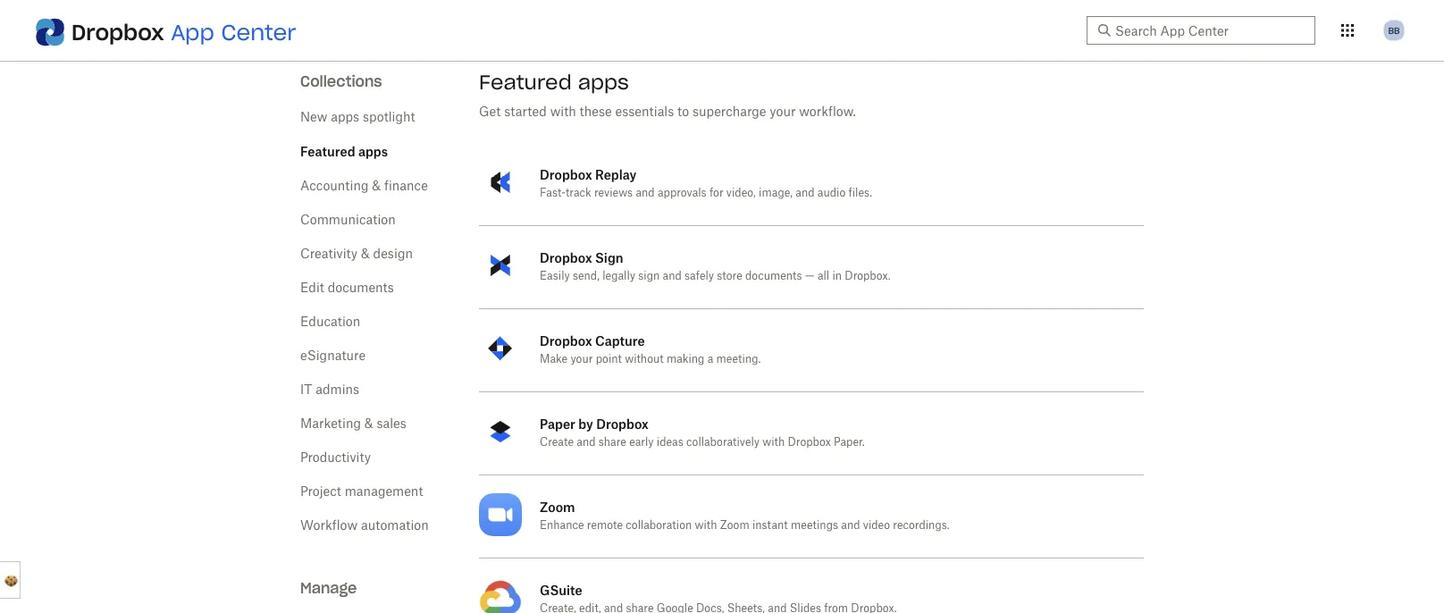 Task type: locate. For each thing, give the bounding box(es) containing it.
fast-
[[540, 188, 566, 198]]

marketing
[[300, 417, 361, 430]]

esignature
[[300, 349, 366, 362]]

2 horizontal spatial with
[[763, 437, 785, 448]]

productivity link
[[300, 451, 371, 464]]

making
[[667, 354, 705, 365]]

0 vertical spatial with
[[550, 105, 576, 118]]

documents left "—"
[[745, 271, 802, 282]]

apps right new on the left of page
[[331, 111, 359, 123]]

video,
[[726, 188, 756, 198]]

apps up these
[[578, 70, 629, 95]]

0 vertical spatial your
[[770, 105, 796, 118]]

with right collaboration
[[695, 520, 717, 531]]

and
[[636, 188, 655, 198], [796, 188, 815, 198], [663, 271, 682, 282], [577, 437, 596, 448], [841, 520, 860, 531]]

center
[[221, 18, 296, 46]]

marketing & sales link
[[300, 417, 407, 430]]

0 horizontal spatial featured apps
[[300, 143, 388, 159]]

and down the by
[[577, 437, 596, 448]]

featured
[[479, 70, 572, 95], [300, 143, 355, 159]]

video
[[863, 520, 890, 531]]

0 vertical spatial &
[[372, 180, 381, 192]]

your
[[770, 105, 796, 118], [571, 354, 593, 365]]

it
[[300, 383, 312, 396]]

apps
[[578, 70, 629, 95], [331, 111, 359, 123], [358, 143, 388, 159]]

meetings
[[791, 520, 838, 531]]

featured apps
[[479, 70, 629, 95], [300, 143, 388, 159]]

your inside dropbox capture make your point without making a meeting.
[[571, 354, 593, 365]]

finance
[[384, 180, 428, 192]]

zoom left instant
[[720, 520, 750, 531]]

it admins
[[300, 383, 359, 396]]

zoom enhance remote collaboration with zoom instant meetings and video recordings.
[[540, 499, 950, 531]]

gsuite link
[[479, 559, 1144, 613]]

dropbox left paper.
[[788, 437, 831, 448]]

all
[[818, 271, 830, 282]]

featured apps up accounting
[[300, 143, 388, 159]]

dropbox inside dropbox replay fast-track reviews and approvals for video, image, and audio files.
[[540, 167, 592, 182]]

communication
[[300, 214, 396, 226]]

safely
[[685, 271, 714, 282]]

0 horizontal spatial with
[[550, 105, 576, 118]]

enhance
[[540, 520, 584, 531]]

& for finance
[[372, 180, 381, 192]]

bb button
[[1380, 16, 1408, 45]]

dropbox up make
[[540, 333, 592, 348]]

reviews
[[594, 188, 633, 198]]

capture
[[595, 333, 645, 348]]

zoom
[[540, 499, 575, 514], [720, 520, 750, 531]]

0 horizontal spatial featured
[[300, 143, 355, 159]]

and right the reviews in the top of the page
[[636, 188, 655, 198]]

& left sales
[[364, 417, 373, 430]]

1 horizontal spatial featured
[[479, 70, 572, 95]]

dropbox up share
[[596, 416, 649, 431]]

and right sign
[[663, 271, 682, 282]]

& for design
[[361, 248, 370, 260]]

dropbox up track
[[540, 167, 592, 182]]

workflow automation link
[[300, 519, 429, 532]]

dropbox
[[71, 18, 164, 46], [540, 167, 592, 182], [540, 250, 592, 265], [540, 333, 592, 348], [596, 416, 649, 431], [788, 437, 831, 448]]

your left 'workflow.' at right top
[[770, 105, 796, 118]]

1 vertical spatial &
[[361, 248, 370, 260]]

featured up accounting
[[300, 143, 355, 159]]

featured up started
[[479, 70, 572, 95]]

dropbox inside dropbox sign easily send, legally sign and safely store documents — all in dropbox.
[[540, 250, 592, 265]]

dropbox up easily
[[540, 250, 592, 265]]

dropbox capture make your point without making a meeting.
[[540, 333, 761, 365]]

1 vertical spatial with
[[763, 437, 785, 448]]

1 vertical spatial zoom
[[720, 520, 750, 531]]

documents down creativity & design
[[328, 282, 394, 294]]

dropbox for dropbox app center
[[71, 18, 164, 46]]

with right collaboratively
[[763, 437, 785, 448]]

sign
[[595, 250, 623, 265]]

meeting.
[[716, 354, 761, 365]]

0 vertical spatial featured apps
[[479, 70, 629, 95]]

instant
[[752, 520, 788, 531]]

apps up accounting & finance
[[358, 143, 388, 159]]

1 horizontal spatial documents
[[745, 271, 802, 282]]

and inside dropbox sign easily send, legally sign and safely store documents — all in dropbox.
[[663, 271, 682, 282]]

new apps spotlight
[[300, 111, 415, 123]]

apps for featured apps link
[[358, 143, 388, 159]]

spotlight
[[363, 111, 415, 123]]

store
[[717, 271, 742, 282]]

1 horizontal spatial with
[[695, 520, 717, 531]]

with inside paper by dropbox create and share early ideas collaboratively with dropbox paper.
[[763, 437, 785, 448]]

and left "video" at right
[[841, 520, 860, 531]]

supercharge
[[693, 105, 766, 118]]

featured apps link
[[300, 143, 388, 159]]

2 vertical spatial apps
[[358, 143, 388, 159]]

with left these
[[550, 105, 576, 118]]

0 vertical spatial featured
[[479, 70, 572, 95]]

accounting
[[300, 180, 369, 192]]

dropbox inside dropbox capture make your point without making a meeting.
[[540, 333, 592, 348]]

with
[[550, 105, 576, 118], [763, 437, 785, 448], [695, 520, 717, 531]]

sales
[[377, 417, 407, 430]]

zoom up enhance
[[540, 499, 575, 514]]

remote
[[587, 520, 623, 531]]

1 horizontal spatial zoom
[[720, 520, 750, 531]]

new apps spotlight link
[[300, 111, 415, 123]]

featured apps up started
[[479, 70, 629, 95]]

0 horizontal spatial zoom
[[540, 499, 575, 514]]

project management
[[300, 485, 423, 498]]

and left audio
[[796, 188, 815, 198]]

replay
[[595, 167, 637, 182]]

dropbox sign easily send, legally sign and safely store documents — all in dropbox.
[[540, 250, 891, 282]]

& left design
[[361, 248, 370, 260]]

your left point
[[571, 354, 593, 365]]

get
[[479, 105, 501, 118]]

dropbox left app on the left of page
[[71, 18, 164, 46]]

documents
[[745, 271, 802, 282], [328, 282, 394, 294]]

0 vertical spatial apps
[[578, 70, 629, 95]]

collaboration
[[626, 520, 692, 531]]

2 vertical spatial with
[[695, 520, 717, 531]]

1 vertical spatial apps
[[331, 111, 359, 123]]

& left finance
[[372, 180, 381, 192]]

accounting & finance
[[300, 180, 428, 192]]

dropbox app center
[[71, 18, 296, 46]]

—
[[805, 271, 815, 282]]

design
[[373, 248, 413, 260]]

1 vertical spatial your
[[571, 354, 593, 365]]

2 vertical spatial &
[[364, 417, 373, 430]]

and inside paper by dropbox create and share early ideas collaboratively with dropbox paper.
[[577, 437, 596, 448]]

0 horizontal spatial your
[[571, 354, 593, 365]]

share
[[599, 437, 626, 448]]



Task type: vqa. For each thing, say whether or not it's contained in the screenshot.
the bottom 'Featured apps'
yes



Task type: describe. For each thing, give the bounding box(es) containing it.
easily
[[540, 271, 570, 282]]

point
[[596, 354, 622, 365]]

a
[[708, 354, 713, 365]]

paper
[[540, 416, 575, 431]]

dropbox for dropbox capture make your point without making a meeting.
[[540, 333, 592, 348]]

1 vertical spatial featured
[[300, 143, 355, 159]]

marketing & sales
[[300, 417, 407, 430]]

legally
[[603, 271, 635, 282]]

& for sales
[[364, 417, 373, 430]]

collaboratively
[[686, 437, 760, 448]]

documents inside dropbox sign easily send, legally sign and safely store documents — all in dropbox.
[[745, 271, 802, 282]]

1 vertical spatial featured apps
[[300, 143, 388, 159]]

with inside zoom enhance remote collaboration with zoom instant meetings and video recordings.
[[695, 520, 717, 531]]

and inside zoom enhance remote collaboration with zoom instant meetings and video recordings.
[[841, 520, 860, 531]]

dropbox for dropbox replay fast-track reviews and approvals for video, image, and audio files.
[[540, 167, 592, 182]]

sign
[[638, 271, 660, 282]]

apps for new apps spotlight link
[[331, 111, 359, 123]]

send,
[[573, 271, 600, 282]]

project
[[300, 485, 341, 498]]

project management link
[[300, 485, 423, 498]]

create
[[540, 437, 574, 448]]

management
[[345, 485, 423, 498]]

make
[[540, 354, 568, 365]]

to
[[678, 105, 689, 118]]

gsuite
[[540, 582, 582, 597]]

it admins link
[[300, 383, 359, 396]]

communication link
[[300, 214, 396, 226]]

image,
[[759, 188, 793, 198]]

audio
[[818, 188, 846, 198]]

approvals
[[658, 188, 707, 198]]

creativity & design
[[300, 248, 413, 260]]

creativity
[[300, 248, 358, 260]]

ideas
[[657, 437, 684, 448]]

files.
[[849, 188, 872, 198]]

education
[[300, 315, 360, 328]]

1 horizontal spatial your
[[770, 105, 796, 118]]

started
[[504, 105, 547, 118]]

1 horizontal spatial featured apps
[[479, 70, 629, 95]]

edit
[[300, 282, 324, 294]]

admins
[[316, 383, 359, 396]]

productivity
[[300, 451, 371, 464]]

esignature link
[[300, 349, 366, 362]]

paper by dropbox create and share early ideas collaboratively with dropbox paper.
[[540, 416, 865, 448]]

these
[[580, 105, 612, 118]]

Search App Center text field
[[1115, 21, 1305, 40]]

by
[[578, 416, 593, 431]]

paper.
[[834, 437, 865, 448]]

creativity & design link
[[300, 248, 413, 260]]

collections
[[300, 72, 382, 90]]

workflow
[[300, 519, 358, 532]]

get started with these essentials to supercharge your workflow.
[[479, 105, 856, 118]]

workflow.
[[799, 105, 856, 118]]

recordings.
[[893, 520, 950, 531]]

0 horizontal spatial documents
[[328, 282, 394, 294]]

early
[[629, 437, 654, 448]]

manage
[[300, 579, 357, 597]]

edit documents link
[[300, 282, 394, 294]]

dropbox replay fast-track reviews and approvals for video, image, and audio files.
[[540, 167, 872, 198]]

without
[[625, 354, 664, 365]]

workflow automation
[[300, 519, 429, 532]]

education link
[[300, 315, 360, 328]]

for
[[710, 188, 724, 198]]

accounting & finance link
[[300, 180, 428, 192]]

automation
[[361, 519, 429, 532]]

0 vertical spatial zoom
[[540, 499, 575, 514]]

dropbox.
[[845, 271, 891, 282]]

edit documents
[[300, 282, 394, 294]]

in
[[832, 271, 842, 282]]

bb
[[1388, 25, 1400, 36]]

new
[[300, 111, 327, 123]]

app
[[171, 18, 214, 46]]

dropbox for dropbox sign easily send, legally sign and safely store documents — all in dropbox.
[[540, 250, 592, 265]]

track
[[566, 188, 591, 198]]

essentials
[[615, 105, 674, 118]]



